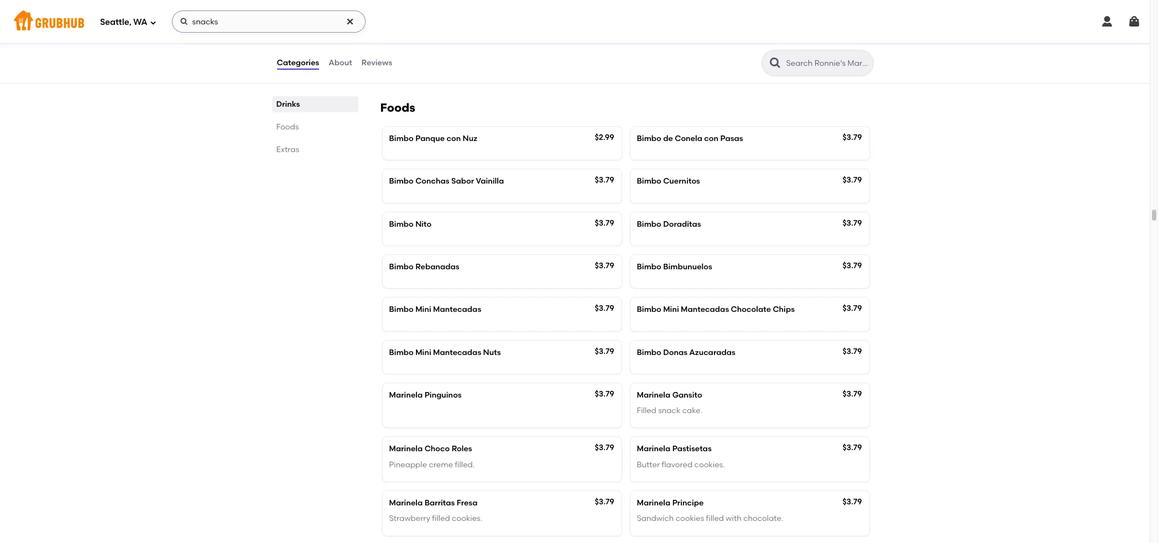Task type: describe. For each thing, give the bounding box(es) containing it.
chips
[[773, 305, 795, 314]]

0 horizontal spatial svg image
[[150, 19, 156, 26]]

$3.79 for bimbo mini mantecadas chocolate chips
[[843, 304, 863, 313]]

bimbo for bimbo mini mantecadas
[[389, 305, 414, 314]]

search icon image
[[769, 56, 782, 70]]

full
[[389, 40, 403, 49]]

foods inside tab
[[276, 122, 299, 132]]

seattle, wa
[[100, 17, 148, 27]]

bimbo bimbunuelos
[[637, 262, 713, 272]]

creme
[[429, 460, 453, 470]]

1 horizontal spatial svg image
[[1128, 15, 1142, 28]]

cookies. for marinela barritas fresa
[[452, 514, 483, 524]]

pastisetas
[[673, 445, 712, 454]]

marinela for marinela principe
[[637, 499, 671, 508]]

$3.79 for bimbo mini mantecadas
[[595, 304, 615, 313]]

reviews
[[362, 58, 393, 67]]

filled
[[637, 406, 657, 416]]

roles
[[452, 445, 472, 454]]

mantecadas for bimbo mini mantecadas
[[433, 305, 482, 314]]

bimbo doraditas
[[637, 220, 702, 229]]

pineapple
[[389, 460, 427, 470]]

energy
[[661, 40, 687, 49]]

pinguinos
[[425, 391, 462, 400]]

about
[[329, 58, 352, 67]]

reviews button
[[361, 43, 393, 83]]

bimbo donas azucaradas
[[637, 348, 736, 357]]

bimbo mini mantecadas chocolate chips
[[637, 305, 795, 314]]

reign
[[637, 40, 659, 49]]

Search for food, convenience, alcohol... search field
[[172, 11, 366, 33]]

$3.79 for bimbo cuernitos
[[843, 176, 863, 185]]

mini for bimbo mini mantecadas
[[416, 305, 432, 314]]

$3.79 for bimbo rebanadas
[[595, 261, 615, 271]]

drinks
[[276, 100, 300, 109]]

azucaradas
[[690, 348, 736, 357]]

2 filled from the left
[[707, 514, 724, 524]]

barritas
[[425, 499, 455, 508]]

1 con from the left
[[447, 134, 461, 143]]

gansito
[[673, 391, 703, 400]]

bimbo for bimbo bimbunuelos
[[637, 262, 662, 272]]

bimbo panque con nuz
[[389, 134, 478, 143]]

sabor
[[452, 177, 474, 186]]

filled.
[[455, 460, 475, 470]]

bimbo for bimbo de conela con pasas
[[637, 134, 662, 143]]

$3.79 for bimbo doraditas
[[843, 218, 863, 228]]

Search Ronnie's Market search field
[[786, 58, 870, 69]]

$3.79 for bimbo de conela con pasas
[[843, 133, 863, 142]]

foods tab
[[276, 121, 354, 133]]

bimbo mini mantecadas
[[389, 305, 482, 314]]

conela
[[675, 134, 703, 143]]

bimbo for bimbo nito
[[389, 220, 414, 229]]

doraditas
[[664, 220, 702, 229]]

categories
[[277, 58, 319, 67]]

bimbo cuernitos
[[637, 177, 701, 186]]

bimbunuelos
[[664, 262, 713, 272]]

with
[[726, 514, 742, 524]]

1 filled from the left
[[432, 514, 450, 524]]

strawberry filled cookies.
[[389, 514, 483, 524]]

reign energy drink
[[637, 40, 709, 49]]

bimbo for bimbo conchas sabor vainilla
[[389, 177, 414, 186]]

bimbo for bimbo mini mantecadas chocolate chips
[[637, 305, 662, 314]]

nito
[[416, 220, 432, 229]]

donas
[[664, 348, 688, 357]]

nuts
[[483, 348, 501, 357]]

mini for bimbo mini mantecadas nuts
[[416, 348, 432, 357]]

bimbo for bimbo doraditas
[[637, 220, 662, 229]]

marinela pinguinos
[[389, 391, 462, 400]]

$3.79 for bimbo mini mantecadas nuts
[[595, 347, 615, 356]]

main navigation navigation
[[0, 0, 1151, 43]]



Task type: vqa. For each thing, say whether or not it's contained in the screenshot.
2023 to the bottom
no



Task type: locate. For each thing, give the bounding box(es) containing it.
mantecadas
[[433, 305, 482, 314], [681, 305, 730, 314], [433, 348, 482, 357]]

marinela pastisetas
[[637, 445, 712, 454]]

bimbo left 'panque'
[[389, 134, 414, 143]]

cookies.
[[695, 460, 725, 470], [452, 514, 483, 524]]

marinela up sandwich
[[637, 499, 671, 508]]

strawberry
[[389, 514, 431, 524]]

1 vertical spatial cookies.
[[452, 514, 483, 524]]

bimbo for bimbo mini mantecadas nuts
[[389, 348, 414, 357]]

cookies. for marinela pastisetas
[[695, 460, 725, 470]]

$3.79
[[843, 133, 863, 142], [595, 176, 615, 185], [843, 176, 863, 185], [595, 218, 615, 228], [843, 218, 863, 228], [595, 261, 615, 271], [843, 261, 863, 271], [595, 304, 615, 313], [843, 304, 863, 313], [595, 347, 615, 356], [843, 347, 863, 356], [595, 390, 615, 399], [843, 390, 863, 399], [595, 444, 615, 453], [843, 444, 863, 453], [595, 498, 615, 507], [843, 498, 863, 507]]

$3.79 for bimbo conchas sabor vainilla
[[595, 176, 615, 185]]

bimbo left nito
[[389, 220, 414, 229]]

bimbo de conela con pasas
[[637, 134, 744, 143]]

$3.79 for marinela pinguinos
[[595, 390, 615, 399]]

full throttle
[[389, 40, 434, 49]]

foods up "bimbo panque con nuz"
[[380, 101, 416, 115]]

mini up marinela pinguinos
[[416, 348, 432, 357]]

$3.79 for bimbo bimbunuelos
[[843, 261, 863, 271]]

2 horizontal spatial svg image
[[1101, 15, 1115, 28]]

cuernitos
[[664, 177, 701, 186]]

fresa
[[457, 499, 478, 508]]

marinela up butter
[[637, 445, 671, 454]]

categories button
[[276, 43, 320, 83]]

16 oz.
[[389, 56, 409, 65]]

marinela for marinela pinguinos
[[389, 391, 423, 400]]

mantecadas for bimbo mini mantecadas chocolate chips
[[681, 305, 730, 314]]

butter flavored cookies.
[[637, 460, 725, 470]]

filled left with in the bottom of the page
[[707, 514, 724, 524]]

nuz
[[463, 134, 478, 143]]

mantecadas up 'azucaradas'
[[681, 305, 730, 314]]

mantecadas left nuts
[[433, 348, 482, 357]]

mini down bimbo rebanadas on the top of the page
[[416, 305, 432, 314]]

1 horizontal spatial con
[[705, 134, 719, 143]]

bimbo for bimbo rebanadas
[[389, 262, 414, 272]]

bimbo left donas
[[637, 348, 662, 357]]

1 horizontal spatial cookies.
[[695, 460, 725, 470]]

foods up extras
[[276, 122, 299, 132]]

vainilla
[[476, 177, 504, 186]]

marinela for marinela barritas fresa
[[389, 499, 423, 508]]

0 horizontal spatial filled
[[432, 514, 450, 524]]

svg image
[[1128, 15, 1142, 28], [180, 17, 188, 26]]

bimbo left "rebanadas"
[[389, 262, 414, 272]]

extras
[[276, 145, 299, 154]]

panque
[[416, 134, 445, 143]]

$2.99 for reign energy drink
[[843, 39, 863, 48]]

marinela for marinela pastisetas
[[637, 445, 671, 454]]

marinela gansito
[[637, 391, 703, 400]]

filled
[[432, 514, 450, 524], [707, 514, 724, 524]]

choco
[[425, 445, 450, 454]]

rebanadas
[[416, 262, 460, 272]]

bimbo left conchas
[[389, 177, 414, 186]]

bimbo nito
[[389, 220, 432, 229]]

snack
[[659, 406, 681, 416]]

bimbo left 'bimbunuelos'
[[637, 262, 662, 272]]

marinela up the strawberry
[[389, 499, 423, 508]]

1 horizontal spatial foods
[[380, 101, 416, 115]]

0 vertical spatial foods
[[380, 101, 416, 115]]

sandwich cookies filled with chocolate.
[[637, 514, 784, 524]]

bimbo left doraditas
[[637, 220, 662, 229]]

flavored
[[662, 460, 693, 470]]

0 horizontal spatial cookies.
[[452, 514, 483, 524]]

principe
[[673, 499, 704, 508]]

1 horizontal spatial filled
[[707, 514, 724, 524]]

filled down barritas
[[432, 514, 450, 524]]

bimbo up marinela pinguinos
[[389, 348, 414, 357]]

0 horizontal spatial foods
[[276, 122, 299, 132]]

marinela principe
[[637, 499, 704, 508]]

about button
[[328, 43, 353, 83]]

marinela left pinguinos
[[389, 391, 423, 400]]

marinela
[[389, 391, 423, 400], [637, 391, 671, 400], [389, 445, 423, 454], [637, 445, 671, 454], [389, 499, 423, 508], [637, 499, 671, 508]]

bimbo for bimbo cuernitos
[[637, 177, 662, 186]]

pasas
[[721, 134, 744, 143]]

$3.79 for bimbo donas azucaradas
[[843, 347, 863, 356]]

mantecadas up bimbo mini mantecadas nuts
[[433, 305, 482, 314]]

wa
[[133, 17, 148, 27]]

0 horizontal spatial con
[[447, 134, 461, 143]]

bimbo rebanadas
[[389, 262, 460, 272]]

$3.79 for bimbo nito
[[595, 218, 615, 228]]

mini down 'bimbo bimbunuelos' on the right top of page
[[664, 305, 679, 314]]

bimbo mini mantecadas nuts
[[389, 348, 501, 357]]

seattle,
[[100, 17, 131, 27]]

conchas
[[416, 177, 450, 186]]

cookies. down pastisetas
[[695, 460, 725, 470]]

mini for bimbo mini mantecadas chocolate chips
[[664, 305, 679, 314]]

1 vertical spatial foods
[[276, 122, 299, 132]]

mini
[[416, 305, 432, 314], [664, 305, 679, 314], [416, 348, 432, 357]]

sandwich
[[637, 514, 674, 524]]

svg image
[[1101, 15, 1115, 28], [346, 17, 355, 26], [150, 19, 156, 26]]

$2.99
[[595, 39, 615, 48], [843, 39, 863, 48], [595, 133, 615, 142]]

1 horizontal spatial svg image
[[346, 17, 355, 26]]

bimbo
[[389, 134, 414, 143], [637, 134, 662, 143], [389, 177, 414, 186], [637, 177, 662, 186], [389, 220, 414, 229], [637, 220, 662, 229], [389, 262, 414, 272], [637, 262, 662, 272], [389, 305, 414, 314], [637, 305, 662, 314], [389, 348, 414, 357], [637, 348, 662, 357]]

$2.99 for full throttle
[[595, 39, 615, 48]]

cookies. down fresa
[[452, 514, 483, 524]]

bimbo left de
[[637, 134, 662, 143]]

marinela choco roles
[[389, 445, 472, 454]]

marinela for marinela gansito
[[637, 391, 671, 400]]

foods
[[380, 101, 416, 115], [276, 122, 299, 132]]

throttle
[[404, 40, 434, 49]]

16
[[389, 56, 397, 65]]

drink
[[689, 40, 709, 49]]

filled snack cake.
[[637, 406, 703, 416]]

2 con from the left
[[705, 134, 719, 143]]

chocolate
[[731, 305, 772, 314]]

bimbo conchas sabor vainilla
[[389, 177, 504, 186]]

de
[[664, 134, 673, 143]]

bimbo left "cuernitos"
[[637, 177, 662, 186]]

0 horizontal spatial svg image
[[180, 17, 188, 26]]

extras tab
[[276, 144, 354, 156]]

butter
[[637, 460, 660, 470]]

0 vertical spatial cookies.
[[695, 460, 725, 470]]

con left the nuz
[[447, 134, 461, 143]]

bimbo for bimbo donas azucaradas
[[637, 348, 662, 357]]

marinela for marinela choco roles
[[389, 445, 423, 454]]

pineapple creme filled.
[[389, 460, 475, 470]]

cake.
[[683, 406, 703, 416]]

drinks tab
[[276, 99, 354, 110]]

oz.
[[399, 56, 409, 65]]

marinela up filled
[[637, 391, 671, 400]]

con
[[447, 134, 461, 143], [705, 134, 719, 143]]

marinela up pineapple
[[389, 445, 423, 454]]

cookies
[[676, 514, 705, 524]]

con left pasas
[[705, 134, 719, 143]]

bimbo down 'bimbo bimbunuelos' on the right top of page
[[637, 305, 662, 314]]

bimbo down bimbo rebanadas on the top of the page
[[389, 305, 414, 314]]

bimbo for bimbo panque con nuz
[[389, 134, 414, 143]]

marinela barritas fresa
[[389, 499, 478, 508]]

mantecadas for bimbo mini mantecadas nuts
[[433, 348, 482, 357]]

chocolate.
[[744, 514, 784, 524]]



